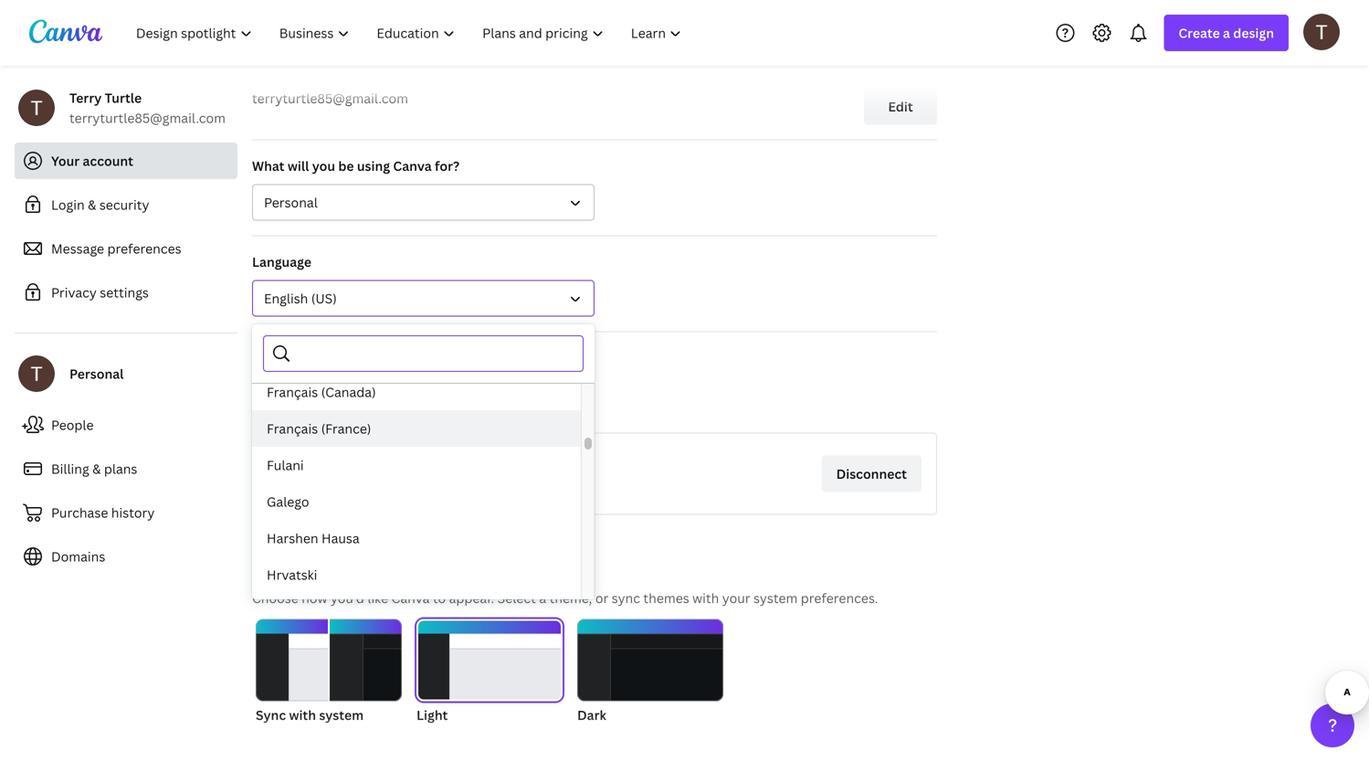 Task type: describe. For each thing, give the bounding box(es) containing it.
français (france)
[[267, 420, 371, 437]]

use
[[362, 399, 383, 417]]

edit button
[[864, 88, 937, 125]]

privacy settings link
[[15, 274, 238, 311]]

design
[[1234, 24, 1275, 42]]

your
[[722, 589, 751, 607]]

galego button
[[252, 483, 581, 520]]

theme
[[252, 558, 307, 581]]

fulani button
[[252, 447, 581, 483]]

Light button
[[417, 619, 563, 725]]

a inside theme choose how you'd like canva to appear. select a theme, or sync themes with your system preferences.
[[539, 589, 547, 607]]

purchase history link
[[15, 494, 238, 531]]

choose
[[252, 589, 299, 607]]

create
[[1179, 24, 1220, 42]]

harshen hausa button
[[252, 520, 581, 556]]

harshen hausa option
[[252, 520, 581, 556]]

english (us)
[[264, 290, 337, 307]]

purchase history
[[51, 504, 155, 521]]

you for will
[[312, 157, 335, 175]]

services
[[252, 399, 304, 417]]

(canada)
[[321, 383, 376, 401]]

sync
[[256, 706, 286, 724]]

to inside theme choose how you'd like canva to appear. select a theme, or sync themes with your system preferences.
[[433, 589, 446, 607]]

what
[[252, 157, 285, 175]]

social
[[324, 349, 360, 366]]

1 vertical spatial canva
[[455, 399, 494, 417]]

Sync with system button
[[256, 619, 402, 725]]

you'd
[[331, 589, 364, 607]]

message preferences link
[[15, 230, 238, 267]]

domains link
[[15, 538, 238, 575]]

what will you be using canva for?
[[252, 157, 460, 175]]

hrvatski option
[[252, 556, 581, 593]]

like
[[368, 589, 388, 607]]

billing & plans
[[51, 460, 137, 477]]

light
[[417, 706, 448, 724]]

services that you use to log in to canva
[[252, 399, 494, 417]]

& for login
[[88, 196, 96, 213]]

1 vertical spatial terryturtle85@gmail.com
[[69, 109, 226, 127]]

your account link
[[15, 143, 238, 179]]

galego option
[[252, 483, 581, 520]]

a inside 'dropdown button'
[[1223, 24, 1231, 42]]

account
[[83, 152, 133, 169]]

settings
[[100, 284, 149, 301]]

hrvatski
[[267, 566, 317, 583]]

fulani option
[[252, 447, 581, 483]]

using
[[357, 157, 390, 175]]

will
[[288, 157, 309, 175]]

terry turtle terryturtle85@gmail.com
[[69, 89, 226, 127]]

select
[[498, 589, 536, 607]]

message preferences
[[51, 240, 181, 257]]

& for billing
[[92, 460, 101, 477]]

sync
[[612, 589, 640, 607]]

with inside theme choose how you'd like canva to appear. select a theme, or sync themes with your system preferences.
[[693, 589, 719, 607]]

security
[[99, 196, 149, 213]]

disconnect button
[[822, 455, 922, 492]]

galego
[[267, 493, 309, 510]]

0 horizontal spatial personal
[[69, 365, 124, 382]]

hrvatski button
[[252, 556, 581, 593]]

be
[[338, 157, 354, 175]]

billing & plans link
[[15, 450, 238, 487]]

language
[[252, 253, 312, 270]]

billing
[[51, 460, 89, 477]]

français for français (france)
[[267, 420, 318, 437]]

with inside button
[[289, 706, 316, 724]]

privacy settings
[[51, 284, 149, 301]]

to left log
[[387, 399, 400, 417]]

français (canada) button
[[252, 374, 581, 410]]

(france)
[[321, 420, 371, 437]]

français (canada)
[[267, 383, 376, 401]]

Personal button
[[252, 184, 595, 221]]

people link
[[15, 407, 238, 443]]



Task type: locate. For each thing, give the bounding box(es) containing it.
0 vertical spatial a
[[1223, 24, 1231, 42]]

0 horizontal spatial a
[[539, 589, 547, 607]]

0 vertical spatial with
[[693, 589, 719, 607]]

with right sync
[[289, 706, 316, 724]]

or
[[596, 589, 609, 607]]

français for français (canada)
[[267, 383, 318, 401]]

accounts
[[363, 349, 420, 366]]

1 vertical spatial &
[[92, 460, 101, 477]]

1 vertical spatial personal
[[69, 365, 124, 382]]

for?
[[435, 157, 460, 175]]

1 vertical spatial system
[[319, 706, 364, 724]]

disconnect
[[837, 465, 907, 482]]

your
[[51, 152, 80, 169]]

français
[[267, 383, 318, 401], [267, 420, 318, 437]]

terryturtle85@gmail.com
[[252, 90, 408, 107], [69, 109, 226, 127]]

harshen hausa
[[267, 529, 360, 547]]

people
[[51, 416, 94, 434]]

turtle
[[105, 89, 142, 106]]

terry turtle image
[[1304, 13, 1340, 50]]

domains
[[51, 548, 105, 565]]

themes
[[644, 589, 690, 607]]

français (france) option
[[252, 410, 581, 447]]

0 horizontal spatial system
[[319, 706, 364, 724]]

option
[[252, 593, 581, 630]]

2 vertical spatial canva
[[392, 589, 430, 607]]

in
[[425, 399, 436, 417]]

Dark button
[[577, 619, 724, 725]]

system inside button
[[319, 706, 364, 724]]

theme choose how you'd like canva to appear. select a theme, or sync themes with your system preferences.
[[252, 558, 878, 607]]

create a design button
[[1164, 15, 1289, 51]]

1 horizontal spatial a
[[1223, 24, 1231, 42]]

canva inside theme choose how you'd like canva to appear. select a theme, or sync themes with your system preferences.
[[392, 589, 430, 607]]

a left design
[[1223, 24, 1231, 42]]

sync with system
[[256, 706, 364, 724]]

&
[[88, 196, 96, 213], [92, 460, 101, 477]]

privacy
[[51, 284, 97, 301]]

canva left for?
[[393, 157, 432, 175]]

preferences
[[107, 240, 181, 257]]

(us)
[[311, 290, 337, 307]]

history
[[111, 504, 155, 521]]

to left appear.
[[433, 589, 446, 607]]

& inside login & security link
[[88, 196, 96, 213]]

français inside option
[[267, 420, 318, 437]]

create a design
[[1179, 24, 1275, 42]]

login
[[51, 196, 85, 213]]

None search field
[[300, 336, 572, 371]]

connected social accounts
[[252, 349, 420, 366]]

1 vertical spatial with
[[289, 706, 316, 724]]

message
[[51, 240, 104, 257]]

français down connected in the top of the page
[[267, 383, 318, 401]]

with
[[693, 589, 719, 607], [289, 706, 316, 724]]

0 vertical spatial français
[[267, 383, 318, 401]]

english
[[264, 290, 308, 307]]

that
[[307, 399, 333, 417]]

1 français from the top
[[267, 383, 318, 401]]

1 vertical spatial you
[[336, 399, 359, 417]]

Language: English (US) button
[[252, 280, 595, 317]]

connected
[[252, 349, 321, 366]]

with left your
[[693, 589, 719, 607]]

0 vertical spatial canva
[[393, 157, 432, 175]]

français (france) button
[[252, 410, 581, 447]]

you up (france)
[[336, 399, 359, 417]]

dark
[[577, 706, 607, 724]]

terryturtle85@gmail.com up the be
[[252, 90, 408, 107]]

0 horizontal spatial with
[[289, 706, 316, 724]]

1 vertical spatial français
[[267, 420, 318, 437]]

0 horizontal spatial terryturtle85@gmail.com
[[69, 109, 226, 127]]

1 horizontal spatial with
[[693, 589, 719, 607]]

appear.
[[449, 589, 495, 607]]

plans
[[104, 460, 137, 477]]

canva right like
[[392, 589, 430, 607]]

& right login
[[88, 196, 96, 213]]

canva
[[393, 157, 432, 175], [455, 399, 494, 417], [392, 589, 430, 607]]

to right in
[[439, 399, 452, 417]]

you for that
[[336, 399, 359, 417]]

0 vertical spatial you
[[312, 157, 335, 175]]

to
[[387, 399, 400, 417], [439, 399, 452, 417], [433, 589, 446, 607]]

a right select
[[539, 589, 547, 607]]

fulani
[[267, 456, 304, 474]]

1 horizontal spatial terryturtle85@gmail.com
[[252, 90, 408, 107]]

0 vertical spatial &
[[88, 196, 96, 213]]

hausa
[[322, 529, 360, 547]]

0 vertical spatial personal
[[264, 194, 318, 211]]

your account
[[51, 152, 133, 169]]

1 horizontal spatial personal
[[264, 194, 318, 211]]

& left 'plans'
[[92, 460, 101, 477]]

personal
[[264, 194, 318, 211], [69, 365, 124, 382]]

canva right in
[[455, 399, 494, 417]]

0 vertical spatial system
[[754, 589, 798, 607]]

top level navigation element
[[124, 15, 698, 51]]

purchase
[[51, 504, 108, 521]]

system inside theme choose how you'd like canva to appear. select a theme, or sync themes with your system preferences.
[[754, 589, 798, 607]]

how
[[302, 589, 328, 607]]

log
[[403, 399, 421, 417]]

français inside 'option'
[[267, 383, 318, 401]]

harshen
[[267, 529, 318, 547]]

terry
[[69, 89, 102, 106]]

personal inside button
[[264, 194, 318, 211]]

2 français from the top
[[267, 420, 318, 437]]

français down services
[[267, 420, 318, 437]]

edit
[[888, 98, 913, 115]]

system right your
[[754, 589, 798, 607]]

canva for theme
[[392, 589, 430, 607]]

login & security
[[51, 196, 149, 213]]

personal down will
[[264, 194, 318, 211]]

canva for what
[[393, 157, 432, 175]]

you left the be
[[312, 157, 335, 175]]

a
[[1223, 24, 1231, 42], [539, 589, 547, 607]]

preferences.
[[801, 589, 878, 607]]

system
[[754, 589, 798, 607], [319, 706, 364, 724]]

1 horizontal spatial system
[[754, 589, 798, 607]]

français (canada) option
[[252, 374, 581, 410]]

personal up people
[[69, 365, 124, 382]]

you
[[312, 157, 335, 175], [336, 399, 359, 417]]

0 vertical spatial terryturtle85@gmail.com
[[252, 90, 408, 107]]

system right sync
[[319, 706, 364, 724]]

theme,
[[550, 589, 592, 607]]

& inside billing & plans "link"
[[92, 460, 101, 477]]

terryturtle85@gmail.com down turtle
[[69, 109, 226, 127]]

1 vertical spatial a
[[539, 589, 547, 607]]

login & security link
[[15, 186, 238, 223]]



Task type: vqa. For each thing, say whether or not it's contained in the screenshot.
11th group from left
no



